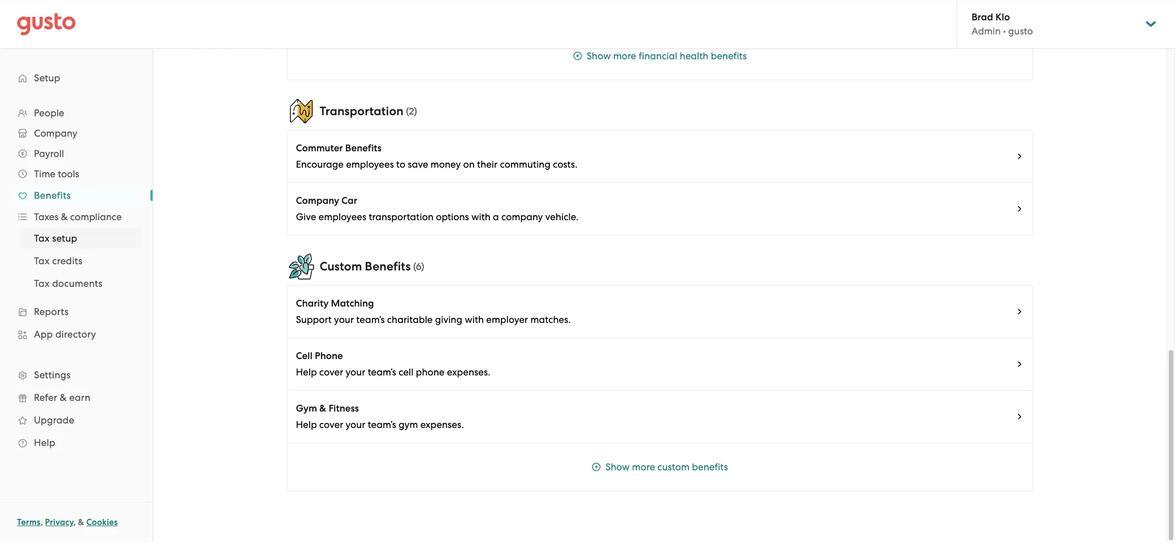 Task type: locate. For each thing, give the bounding box(es) containing it.
tax credits
[[34, 256, 82, 267]]

expenses.
[[447, 367, 491, 378], [421, 420, 464, 431]]

team's
[[356, 314, 385, 326], [368, 367, 396, 378], [368, 420, 396, 431]]

more
[[613, 50, 636, 62], [632, 462, 655, 473]]

gusto navigation element
[[0, 49, 153, 473]]

0 vertical spatial more
[[613, 50, 636, 62]]

company inside dropdown button
[[34, 128, 77, 139]]

& for fitness
[[319, 403, 326, 415]]

company up give
[[296, 195, 339, 207]]

cell phone help cover your team's cell phone expenses.
[[296, 351, 491, 378]]

2 tax from the top
[[34, 256, 50, 267]]

benefits down the "time tools"
[[34, 190, 71, 201]]

matching
[[331, 298, 374, 310]]

expenses. right phone
[[447, 367, 491, 378]]

transportation ( 2 )
[[320, 104, 417, 119]]

opens in current tab image for gym & fitness
[[1015, 413, 1024, 422]]

custom
[[320, 260, 362, 274]]

tax setup
[[34, 233, 77, 244]]

give
[[296, 211, 316, 223]]

1 opens in current tab image from the top
[[1015, 152, 1024, 161]]

1 vertical spatial team's
[[368, 367, 396, 378]]

gusto
[[1009, 25, 1033, 37]]

0 vertical spatial help
[[296, 367, 317, 378]]

0 vertical spatial benefits
[[345, 142, 382, 154]]

& right taxes
[[61, 211, 68, 223]]

employees down car
[[319, 211, 367, 223]]

gym & fitness help cover your team's gym expenses.
[[296, 403, 464, 431]]

1 vertical spatial employees
[[319, 211, 367, 223]]

company for company car give employees transportation options with a company vehicle.
[[296, 195, 339, 207]]

0 vertical spatial opens in current tab image
[[1015, 1, 1024, 10]]

help down upgrade
[[34, 438, 55, 449]]

benefits right health
[[711, 50, 747, 62]]

with inside company car give employees transportation options with a company vehicle.
[[472, 211, 491, 223]]

1 cover from the top
[[319, 367, 343, 378]]

2 vertical spatial team's
[[368, 420, 396, 431]]

0 horizontal spatial ,
[[41, 518, 43, 528]]

& for compliance
[[61, 211, 68, 223]]

)
[[414, 106, 417, 117], [421, 261, 424, 273]]

help down gym
[[296, 420, 317, 431]]

commuter benefits encourage employees to save money on their commuting costs.
[[296, 142, 578, 170]]

vehicle.
[[545, 211, 579, 223]]

&
[[61, 211, 68, 223], [60, 392, 67, 404], [319, 403, 326, 415], [78, 518, 84, 528]]

0 vertical spatial employees
[[346, 159, 394, 170]]

benefits right custom
[[692, 462, 728, 473]]

employees inside company car give employees transportation options with a company vehicle.
[[319, 211, 367, 223]]

0 vertical spatial your
[[334, 314, 354, 326]]

1 vertical spatial opens in current tab image
[[1015, 360, 1024, 369]]

0 vertical spatial (
[[406, 106, 409, 117]]

0 vertical spatial company
[[34, 128, 77, 139]]

cover
[[319, 367, 343, 378], [319, 420, 343, 431]]

& right gym
[[319, 403, 326, 415]]

commuter
[[296, 142, 343, 154]]

4 opens in current tab image from the top
[[1015, 413, 1024, 422]]

taxes
[[34, 211, 59, 223]]

refer
[[34, 392, 57, 404]]

phone
[[315, 351, 343, 362]]

people
[[34, 107, 64, 119]]

show inside "show more custom benefits" button
[[606, 462, 630, 473]]

expenses. right gym
[[421, 420, 464, 431]]

company down people
[[34, 128, 77, 139]]

1 vertical spatial company
[[296, 195, 339, 207]]

upgrade link
[[11, 410, 141, 431]]

1 horizontal spatial ,
[[74, 518, 76, 528]]

refer & earn link
[[11, 388, 141, 408]]

2 vertical spatial tax
[[34, 278, 50, 289]]

employees left to
[[346, 159, 394, 170]]

2 cover from the top
[[319, 420, 343, 431]]

show
[[587, 50, 611, 62], [606, 462, 630, 473]]

2 vertical spatial your
[[346, 420, 365, 431]]

) inside transportation ( 2 )
[[414, 106, 417, 117]]

more left 'financial'
[[613, 50, 636, 62]]

1 horizontal spatial (
[[413, 261, 416, 273]]

app directory link
[[11, 325, 141, 345]]

1 vertical spatial expenses.
[[421, 420, 464, 431]]

reports
[[34, 306, 69, 318]]

cookies
[[86, 518, 118, 528]]

fitness
[[329, 403, 359, 415]]

opens in current tab image
[[1015, 1, 1024, 10], [1015, 360, 1024, 369]]

& for earn
[[60, 392, 67, 404]]

2 , from the left
[[74, 518, 76, 528]]

encourage
[[296, 159, 344, 170]]

with left a
[[472, 211, 491, 223]]

setup
[[34, 72, 60, 84]]

list
[[0, 103, 153, 455], [287, 130, 1033, 236], [0, 227, 153, 295], [287, 286, 1033, 492]]

gym
[[399, 420, 418, 431]]

1 horizontal spatial )
[[421, 261, 424, 273]]

1 vertical spatial more
[[632, 462, 655, 473]]

list containing commuter benefits
[[287, 130, 1033, 236]]

0 horizontal spatial )
[[414, 106, 417, 117]]

& left earn
[[60, 392, 67, 404]]

benefits
[[711, 50, 747, 62], [692, 462, 728, 473]]

2 vertical spatial benefits
[[365, 260, 411, 274]]

benefits for custom
[[365, 260, 411, 274]]

1 vertical spatial tax
[[34, 256, 50, 267]]

time
[[34, 168, 55, 180]]

1 vertical spatial benefits
[[692, 462, 728, 473]]

( right transportation
[[406, 106, 409, 117]]

0 horizontal spatial company
[[34, 128, 77, 139]]

1 vertical spatial help
[[296, 420, 317, 431]]

tax down tax credits
[[34, 278, 50, 289]]

0 vertical spatial tax
[[34, 233, 50, 244]]

time tools button
[[11, 164, 141, 184]]

custom benefits ( 6 )
[[320, 260, 424, 274]]

list containing charity matching
[[287, 286, 1033, 492]]

car
[[342, 195, 357, 207]]

expenses. inside the cell phone help cover your team's cell phone expenses.
[[447, 367, 491, 378]]

brad
[[972, 11, 993, 23]]

setup
[[52, 233, 77, 244]]

more left custom
[[632, 462, 655, 473]]

, left 'privacy' link
[[41, 518, 43, 528]]

company
[[34, 128, 77, 139], [296, 195, 339, 207]]

company inside company car give employees transportation options with a company vehicle.
[[296, 195, 339, 207]]

1 vertical spatial with
[[465, 314, 484, 326]]

1 horizontal spatial company
[[296, 195, 339, 207]]

2 opens in current tab image from the top
[[1015, 205, 1024, 214]]

your down matching
[[334, 314, 354, 326]]

team's down matching
[[356, 314, 385, 326]]

cover down fitness
[[319, 420, 343, 431]]

help inside the cell phone help cover your team's cell phone expenses.
[[296, 367, 317, 378]]

,
[[41, 518, 43, 528], [74, 518, 76, 528]]

help down cell
[[296, 367, 317, 378]]

time tools
[[34, 168, 79, 180]]

settings link
[[11, 365, 141, 386]]

with inside charity matching support your team's charitable giving with employer matches.
[[465, 314, 484, 326]]

1 vertical spatial benefits
[[34, 190, 71, 201]]

1 tax from the top
[[34, 233, 50, 244]]

list containing people
[[0, 103, 153, 455]]

employees inside the commuter benefits encourage employees to save money on their commuting costs.
[[346, 159, 394, 170]]

opens in current tab image inside show more financial health benefits list
[[1015, 1, 1024, 10]]

your
[[334, 314, 354, 326], [346, 367, 365, 378], [346, 420, 365, 431]]

1 vertical spatial show
[[606, 462, 630, 473]]

tax documents link
[[20, 274, 141, 294]]

expenses. inside gym & fitness help cover your team's gym expenses.
[[421, 420, 464, 431]]

( up charity matching support your team's charitable giving with employer matches.
[[413, 261, 416, 273]]

more inside "show more custom benefits" button
[[632, 462, 655, 473]]

brad klo admin • gusto
[[972, 11, 1033, 37]]

with right giving at the left of the page
[[465, 314, 484, 326]]

team's left gym
[[368, 420, 396, 431]]

1 vertical spatial )
[[421, 261, 424, 273]]

your inside gym & fitness help cover your team's gym expenses.
[[346, 420, 365, 431]]

opens in current tab image
[[1015, 152, 1024, 161], [1015, 205, 1024, 214], [1015, 308, 1024, 317], [1015, 413, 1024, 422]]

app
[[34, 329, 53, 340]]

1 vertical spatial your
[[346, 367, 365, 378]]

, left cookies button
[[74, 518, 76, 528]]

& inside gym & fitness help cover your team's gym expenses.
[[319, 403, 326, 415]]

0 vertical spatial team's
[[356, 314, 385, 326]]

your inside the cell phone help cover your team's cell phone expenses.
[[346, 367, 365, 378]]

on
[[463, 159, 475, 170]]

tax
[[34, 233, 50, 244], [34, 256, 50, 267], [34, 278, 50, 289]]

•
[[1003, 25, 1006, 37]]

team's inside charity matching support your team's charitable giving with employer matches.
[[356, 314, 385, 326]]

to
[[396, 159, 406, 170]]

3 opens in current tab image from the top
[[1015, 308, 1024, 317]]

3 tax from the top
[[34, 278, 50, 289]]

benefits down transportation
[[345, 142, 382, 154]]

0 horizontal spatial (
[[406, 106, 409, 117]]

team's left the 'cell'
[[368, 367, 396, 378]]

financial
[[639, 50, 678, 62]]

0 vertical spatial expenses.
[[447, 367, 491, 378]]

company
[[501, 211, 543, 223]]

your up fitness
[[346, 367, 365, 378]]

0 vertical spatial show
[[587, 50, 611, 62]]

help
[[296, 367, 317, 378], [296, 420, 317, 431], [34, 438, 55, 449]]

tax down taxes
[[34, 233, 50, 244]]

1 vertical spatial cover
[[319, 420, 343, 431]]

0 vertical spatial with
[[472, 211, 491, 223]]

tax left credits
[[34, 256, 50, 267]]

( inside transportation ( 2 )
[[406, 106, 409, 117]]

1 vertical spatial (
[[413, 261, 416, 273]]

1 opens in current tab image from the top
[[1015, 1, 1024, 10]]

0 vertical spatial benefits
[[711, 50, 747, 62]]

a
[[493, 211, 499, 223]]

show inside show more financial health benefits button
[[587, 50, 611, 62]]

earn
[[69, 392, 90, 404]]

tax for tax setup
[[34, 233, 50, 244]]

expenses. for gym & fitness
[[421, 420, 464, 431]]

options
[[436, 211, 469, 223]]

cover inside gym & fitness help cover your team's gym expenses.
[[319, 420, 343, 431]]

benefits inside the commuter benefits encourage employees to save money on their commuting costs.
[[345, 142, 382, 154]]

cell
[[296, 351, 313, 362]]

your down fitness
[[346, 420, 365, 431]]

benefits inside button
[[692, 462, 728, 473]]

more inside show more financial health benefits button
[[613, 50, 636, 62]]

0 vertical spatial cover
[[319, 367, 343, 378]]

more for financial
[[613, 50, 636, 62]]

& inside dropdown button
[[61, 211, 68, 223]]

2 opens in current tab image from the top
[[1015, 360, 1024, 369]]

cell
[[399, 367, 414, 378]]

) up charity matching support your team's charitable giving with employer matches.
[[421, 261, 424, 273]]

0 vertical spatial )
[[414, 106, 417, 117]]

2 vertical spatial help
[[34, 438, 55, 449]]

benefits left 6
[[365, 260, 411, 274]]

2
[[409, 106, 414, 117]]

custom
[[658, 462, 690, 473]]

benefits
[[345, 142, 382, 154], [34, 190, 71, 201], [365, 260, 411, 274]]

) up the commuter benefits encourage employees to save money on their commuting costs.
[[414, 106, 417, 117]]

cover down phone
[[319, 367, 343, 378]]



Task type: describe. For each thing, give the bounding box(es) containing it.
& left cookies button
[[78, 518, 84, 528]]

privacy link
[[45, 518, 74, 528]]

app directory
[[34, 329, 96, 340]]

employees for benefits
[[346, 159, 394, 170]]

benefits link
[[11, 185, 141, 206]]

help inside "link"
[[34, 438, 55, 449]]

team's inside the cell phone help cover your team's cell phone expenses.
[[368, 367, 396, 378]]

upgrade
[[34, 415, 74, 426]]

charity matching support your team's charitable giving with employer matches.
[[296, 298, 571, 326]]

help link
[[11, 433, 141, 453]]

privacy
[[45, 518, 74, 528]]

giving
[[435, 314, 462, 326]]

employer
[[486, 314, 528, 326]]

compliance
[[70, 211, 122, 223]]

show more custom benefits button
[[287, 444, 1033, 491]]

company for company
[[34, 128, 77, 139]]

expenses. for cell phone
[[447, 367, 491, 378]]

show for show more financial health benefits
[[587, 50, 611, 62]]

charitable
[[387, 314, 433, 326]]

list containing tax setup
[[0, 227, 153, 295]]

benefits for commuter
[[345, 142, 382, 154]]

opens in current tab image for charity matching
[[1015, 308, 1024, 317]]

show more financial health benefits button
[[287, 32, 1033, 80]]

payroll button
[[11, 144, 141, 164]]

health
[[680, 50, 709, 62]]

company button
[[11, 123, 141, 144]]

taxes & compliance button
[[11, 207, 141, 227]]

tax credits link
[[20, 251, 141, 271]]

support
[[296, 314, 332, 326]]

show more financial health benefits
[[587, 50, 747, 62]]

commuting
[[500, 159, 551, 170]]

tools
[[58, 168, 79, 180]]

your inside charity matching support your team's charitable giving with employer matches.
[[334, 314, 354, 326]]

reports link
[[11, 302, 141, 322]]

terms link
[[17, 518, 41, 528]]

help inside gym & fitness help cover your team's gym expenses.
[[296, 420, 317, 431]]

klo
[[996, 11, 1010, 23]]

settings
[[34, 370, 71, 381]]

credits
[[52, 256, 82, 267]]

documents
[[52, 278, 103, 289]]

their
[[477, 159, 498, 170]]

1 , from the left
[[41, 518, 43, 528]]

people button
[[11, 103, 141, 123]]

admin
[[972, 25, 1001, 37]]

benefits inside gusto navigation element
[[34, 190, 71, 201]]

save
[[408, 159, 428, 170]]

opens in current tab image inside list
[[1015, 360, 1024, 369]]

team's inside gym & fitness help cover your team's gym expenses.
[[368, 420, 396, 431]]

6
[[416, 261, 421, 273]]

tax documents
[[34, 278, 103, 289]]

( inside custom benefits ( 6 )
[[413, 261, 416, 273]]

costs.
[[553, 159, 578, 170]]

opens in current tab image for company car
[[1015, 205, 1024, 214]]

taxes & compliance
[[34, 211, 122, 223]]

terms , privacy , & cookies
[[17, 518, 118, 528]]

tax for tax documents
[[34, 278, 50, 289]]

tax for tax credits
[[34, 256, 50, 267]]

employees for car
[[319, 211, 367, 223]]

gym
[[296, 403, 317, 415]]

home image
[[17, 13, 76, 35]]

show for show more custom benefits
[[606, 462, 630, 473]]

benefits inside button
[[711, 50, 747, 62]]

transportation
[[369, 211, 434, 223]]

) inside custom benefits ( 6 )
[[421, 261, 424, 273]]

setup link
[[11, 68, 141, 88]]

terms
[[17, 518, 41, 528]]

payroll
[[34, 148, 64, 159]]

show more custom benefits
[[606, 462, 728, 473]]

company car give employees transportation options with a company vehicle.
[[296, 195, 579, 223]]

show more financial health benefits list
[[287, 0, 1033, 80]]

cookies button
[[86, 516, 118, 530]]

directory
[[55, 329, 96, 340]]

refer & earn
[[34, 392, 90, 404]]

matches.
[[531, 314, 571, 326]]

transportation
[[320, 104, 404, 119]]

money
[[431, 159, 461, 170]]

cover inside the cell phone help cover your team's cell phone expenses.
[[319, 367, 343, 378]]

opens in current tab image for commuter benefits
[[1015, 152, 1024, 161]]

tax setup link
[[20, 228, 141, 249]]

charity
[[296, 298, 329, 310]]

more for custom
[[632, 462, 655, 473]]

phone
[[416, 367, 445, 378]]



Task type: vqa. For each thing, say whether or not it's contained in the screenshot.


